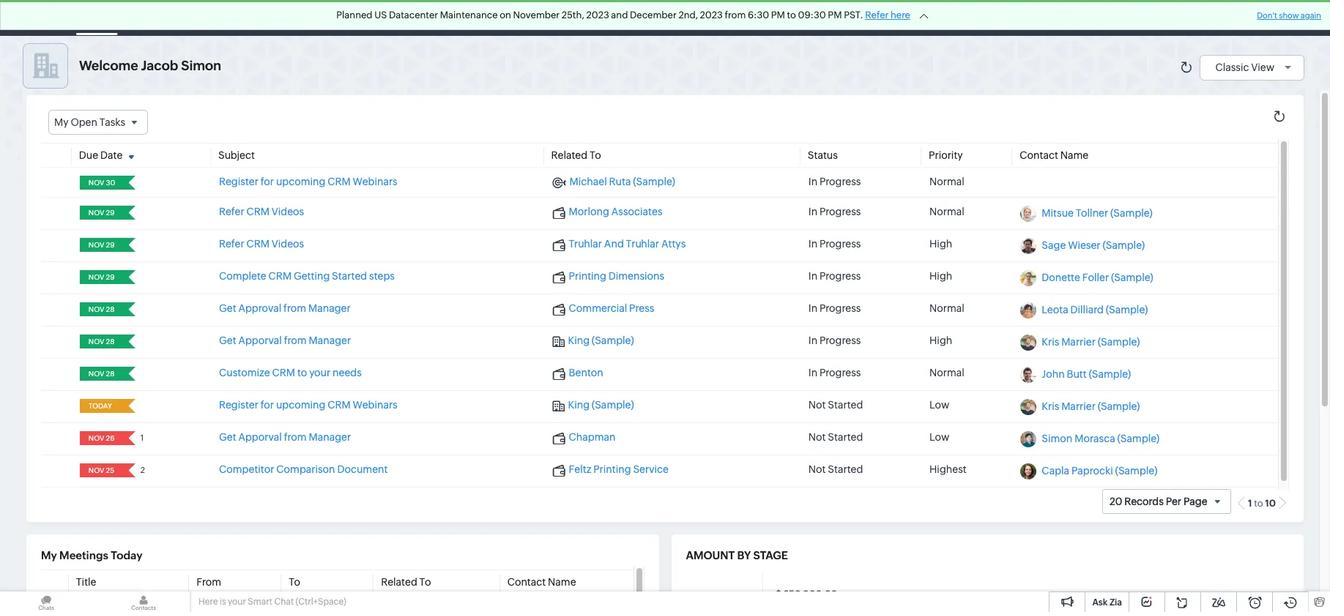Task type: describe. For each thing, give the bounding box(es) containing it.
25th,
[[562, 10, 584, 21]]

butt
[[1067, 369, 1087, 380]]

2 not started from the top
[[809, 432, 863, 443]]

products link
[[652, 0, 718, 36]]

commercial press
[[569, 303, 654, 314]]

1 for 1 to 10
[[1248, 498, 1252, 509]]

don't
[[1257, 11, 1278, 20]]

date
[[100, 150, 123, 161]]

high for donette foller (sample)
[[930, 270, 953, 282]]

create menu image
[[1081, 9, 1100, 27]]

0 vertical spatial simon
[[181, 58, 221, 73]]

kris for high
[[1042, 336, 1060, 348]]

my for my open tasks
[[54, 116, 69, 128]]

services link
[[777, 0, 840, 36]]

chats image
[[0, 592, 92, 612]]

morasca
[[1075, 433, 1116, 445]]

2nd,
[[679, 10, 698, 21]]

service
[[633, 464, 669, 476]]

my open tasks
[[54, 116, 125, 128]]

related for the bottommost related to link
[[381, 577, 417, 588]]

1 vertical spatial printing
[[594, 464, 631, 476]]

apporval for king (sample)
[[238, 335, 282, 347]]

chat
[[274, 597, 294, 607]]

not for (sample)
[[809, 399, 826, 411]]

my meetings today
[[41, 549, 143, 562]]

ask
[[1093, 598, 1108, 608]]

from for king (sample)
[[284, 335, 307, 347]]

foller
[[1083, 272, 1109, 284]]

2 vertical spatial manager
[[309, 432, 351, 443]]

open
[[71, 116, 97, 128]]

feltz
[[569, 464, 591, 476]]

for for michael ruta (sample)
[[261, 176, 274, 188]]

1 normal from the top
[[930, 176, 965, 188]]

here is your smart chat (ctrl+space)
[[199, 597, 346, 607]]

refer for truhlar and truhlar attys
[[219, 238, 244, 250]]

reports
[[536, 12, 573, 24]]

priority link
[[929, 150, 963, 161]]

stage
[[753, 549, 788, 562]]

high for kris marrier (sample)
[[930, 335, 953, 347]]

tasks inside field
[[99, 116, 125, 128]]

1 vertical spatial simon
[[1042, 433, 1073, 445]]

(sample) for capla paprocki (sample) link
[[1115, 465, 1158, 477]]

welcome jacob simon
[[79, 58, 221, 73]]

complete crm getting started steps link
[[219, 270, 395, 282]]

printing dimensions
[[569, 270, 665, 282]]

michael
[[570, 176, 607, 188]]

get for king
[[219, 335, 236, 347]]

(ctrl+space)
[[296, 597, 346, 607]]

1 pm from the left
[[771, 10, 785, 21]]

reports link
[[524, 0, 585, 36]]

projects
[[852, 12, 891, 24]]

crm link
[[12, 10, 65, 26]]

mitsue tollner (sample) link
[[1042, 207, 1153, 219]]

mitsue tollner (sample)
[[1042, 207, 1153, 219]]

refer for morlong associates
[[219, 206, 244, 218]]

john butt (sample) link
[[1042, 369, 1131, 380]]

1 vertical spatial to
[[297, 367, 307, 379]]

on
[[500, 10, 511, 21]]

document
[[337, 464, 388, 476]]

register for upcoming crm webinars link for king (sample)
[[219, 399, 398, 411]]

view
[[1251, 61, 1275, 73]]

get apporval from manager for king (sample)
[[219, 335, 351, 347]]

morlong associates link
[[552, 206, 663, 219]]

2
[[141, 466, 145, 475]]

simon morasca (sample)
[[1042, 433, 1160, 445]]

analytics link
[[585, 0, 652, 36]]

0 vertical spatial to
[[787, 10, 796, 21]]

comparison
[[276, 464, 335, 476]]

progress for (sample)
[[820, 335, 861, 347]]

here
[[199, 597, 218, 607]]

normal for mitsue tollner (sample)
[[930, 206, 965, 218]]

started for king (sample)
[[828, 399, 863, 411]]

john butt (sample)
[[1042, 369, 1131, 380]]

manager for commercial
[[308, 303, 351, 314]]

getting
[[294, 270, 330, 282]]

0 vertical spatial printing
[[569, 270, 607, 282]]

in for (sample)
[[809, 335, 818, 347]]

meetings link
[[410, 0, 477, 36]]

2 not from the top
[[809, 432, 826, 443]]

refer crm videos link for morlong associates
[[219, 206, 304, 218]]

(sample) for simon morasca (sample) link at the right of page
[[1118, 433, 1160, 445]]

setup element
[[1226, 0, 1256, 36]]

smart
[[248, 597, 272, 607]]

sage
[[1042, 240, 1066, 251]]

deals link
[[311, 0, 360, 36]]

and
[[611, 10, 628, 21]]

(sample) for leota dilliard (sample) link
[[1106, 304, 1148, 316]]

to link
[[289, 577, 300, 588]]

kris marrier (sample) link for high
[[1042, 336, 1140, 348]]

dilliard
[[1071, 304, 1104, 316]]

enterprise-trial upgrade
[[985, 7, 1051, 29]]

in progress for associates
[[809, 206, 861, 218]]

register for michael ruta (sample)
[[219, 176, 259, 188]]

name for top contact name link
[[1061, 150, 1089, 161]]

in for and
[[809, 238, 818, 250]]

related to for the bottommost related to link
[[381, 577, 431, 588]]

high for sage wieser (sample)
[[930, 238, 953, 250]]

show
[[1279, 11, 1299, 20]]

projects link
[[840, 0, 902, 36]]

us
[[374, 10, 387, 21]]

2 horizontal spatial to
[[590, 150, 601, 161]]

due date link
[[79, 150, 123, 161]]

mitsue
[[1042, 207, 1074, 219]]

jacob
[[141, 58, 178, 73]]

upgrade
[[997, 18, 1039, 29]]

search image
[[1117, 12, 1130, 24]]

09:30
[[798, 10, 826, 21]]

(sample) for high's kris marrier (sample) link
[[1098, 336, 1140, 348]]

from link
[[197, 577, 221, 588]]

customize crm to your needs link
[[219, 367, 362, 379]]

status link
[[808, 150, 838, 161]]

0 horizontal spatial meetings
[[59, 549, 108, 562]]

7 progress from the top
[[820, 367, 861, 379]]

approval
[[238, 303, 281, 314]]

progress for associates
[[820, 206, 861, 218]]

progress for and
[[820, 238, 861, 250]]

refer crm videos for truhlar and truhlar attys
[[219, 238, 304, 250]]

don't show again link
[[1257, 11, 1322, 20]]

related to for right related to link
[[551, 150, 601, 161]]

complete
[[219, 270, 266, 282]]

steps
[[369, 270, 395, 282]]

refer crm videos link for truhlar and truhlar attys
[[219, 238, 304, 250]]

kris for low
[[1042, 401, 1060, 413]]

december
[[630, 10, 677, 21]]

2 2023 from the left
[[700, 10, 723, 21]]

register for upcoming crm webinars for michael ruta (sample)
[[219, 176, 398, 188]]

register for upcoming crm webinars link for michael ruta (sample)
[[219, 176, 398, 188]]

from
[[197, 577, 221, 588]]

My Open Tasks field
[[48, 110, 148, 135]]

in progress for and
[[809, 238, 861, 250]]

commercial
[[569, 303, 627, 314]]

kris marrier (sample) for low
[[1042, 401, 1140, 413]]

profile image
[[1256, 0, 1297, 36]]

progress for ruta
[[820, 176, 861, 188]]

marrier for low
[[1062, 401, 1096, 413]]

contact name for top contact name link
[[1020, 150, 1089, 161]]

7 in from the top
[[809, 367, 818, 379]]

in for ruta
[[809, 176, 818, 188]]

tollner
[[1076, 207, 1109, 219]]

contact name for bottom contact name link
[[507, 577, 576, 588]]

signals image
[[1147, 12, 1157, 24]]

capla paprocki (sample) link
[[1042, 465, 1158, 477]]

john
[[1042, 369, 1065, 380]]

1 vertical spatial related to link
[[381, 577, 431, 588]]

datacenter
[[389, 10, 438, 21]]

deals
[[323, 12, 349, 24]]



Task type: vqa. For each thing, say whether or not it's contained in the screenshot.
Competitor Comparison Document
yes



Task type: locate. For each thing, give the bounding box(es) containing it.
1 register for upcoming crm webinars from the top
[[219, 176, 398, 188]]

get for commercial
[[219, 303, 236, 314]]

1 horizontal spatial contact name link
[[1020, 150, 1089, 161]]

ask zia
[[1093, 598, 1122, 608]]

1 vertical spatial meetings
[[59, 549, 108, 562]]

king up benton link
[[568, 335, 590, 347]]

1 left '10'
[[1248, 498, 1252, 509]]

truhlar and truhlar attys
[[569, 238, 686, 250]]

by
[[737, 549, 751, 562]]

3 not started from the top
[[809, 464, 863, 476]]

1 vertical spatial webinars
[[353, 399, 398, 411]]

1 webinars from the top
[[353, 176, 398, 188]]

highest
[[930, 464, 967, 476]]

products
[[664, 12, 706, 24]]

1 vertical spatial not started
[[809, 432, 863, 443]]

(sample) for john butt (sample) "link"
[[1089, 369, 1131, 380]]

(sample) right morasca
[[1118, 433, 1160, 445]]

1 vertical spatial refer crm videos
[[219, 238, 304, 250]]

to left needs
[[297, 367, 307, 379]]

contact for bottom contact name link
[[507, 577, 546, 588]]

(sample) right paprocki
[[1115, 465, 1158, 477]]

0 vertical spatial kris marrier (sample)
[[1042, 336, 1140, 348]]

don't show again
[[1257, 11, 1322, 20]]

complete crm getting started steps
[[219, 270, 395, 282]]

welcome
[[79, 58, 138, 73]]

press
[[629, 303, 654, 314]]

quotes
[[730, 12, 765, 24]]

2 webinars from the top
[[353, 399, 398, 411]]

pm left 'pst.'
[[828, 10, 842, 21]]

2 king from the top
[[568, 399, 590, 411]]

1 vertical spatial kris
[[1042, 401, 1060, 413]]

3 in progress from the top
[[809, 238, 861, 250]]

king (sample) up chapman
[[568, 399, 634, 411]]

0 vertical spatial king
[[568, 335, 590, 347]]

refer crm videos up complete
[[219, 238, 304, 250]]

4 in progress from the top
[[809, 270, 861, 282]]

progress
[[820, 176, 861, 188], [820, 206, 861, 218], [820, 238, 861, 250], [820, 270, 861, 282], [820, 303, 861, 314], [820, 335, 861, 347], [820, 367, 861, 379]]

0 vertical spatial apporval
[[238, 335, 282, 347]]

1 kris marrier (sample) link from the top
[[1042, 336, 1140, 348]]

1 horizontal spatial simon
[[1042, 433, 1073, 445]]

from
[[725, 10, 746, 21], [284, 303, 306, 314], [284, 335, 307, 347], [284, 432, 307, 443]]

0 vertical spatial refer crm videos link
[[219, 206, 304, 218]]

1 king from the top
[[568, 335, 590, 347]]

1 vertical spatial apporval
[[238, 432, 282, 443]]

wieser
[[1068, 240, 1101, 251]]

not started
[[809, 399, 863, 411], [809, 432, 863, 443], [809, 464, 863, 476]]

progress for dimensions
[[820, 270, 861, 282]]

to left '10'
[[1254, 498, 1263, 509]]

low
[[930, 399, 950, 411], [930, 432, 950, 443]]

status
[[808, 150, 838, 161]]

1 vertical spatial get
[[219, 335, 236, 347]]

subject link
[[218, 150, 255, 161]]

1 king (sample) from the top
[[568, 335, 634, 347]]

contact for top contact name link
[[1020, 150, 1059, 161]]

kris marrier (sample) up morasca
[[1042, 401, 1140, 413]]

2023 left and
[[586, 10, 609, 21]]

king down benton link
[[568, 399, 590, 411]]

printing dimensions link
[[552, 270, 665, 284]]

1 horizontal spatial contact
[[1020, 150, 1059, 161]]

truhlar and truhlar attys link
[[552, 238, 686, 251]]

1 upcoming from the top
[[276, 176, 326, 188]]

4 in from the top
[[809, 270, 818, 282]]

create menu element
[[1072, 0, 1108, 36]]

my left open
[[54, 116, 69, 128]]

2 in from the top
[[809, 206, 818, 218]]

progress for press
[[820, 303, 861, 314]]

amount by stage
[[686, 549, 788, 562]]

truhlar right and
[[626, 238, 659, 250]]

title link
[[76, 577, 96, 588]]

1 vertical spatial king (sample)
[[568, 399, 634, 411]]

2 vertical spatial get
[[219, 432, 236, 443]]

(sample)
[[633, 176, 675, 188], [1111, 207, 1153, 219], [1103, 240, 1145, 251], [1111, 272, 1154, 284], [1106, 304, 1148, 316], [592, 335, 634, 347], [1098, 336, 1140, 348], [1089, 369, 1131, 380], [592, 399, 634, 411], [1098, 401, 1140, 413], [1118, 433, 1160, 445], [1115, 465, 1158, 477]]

refer right 'pst.'
[[865, 10, 889, 21]]

king (sample) link for not started
[[552, 399, 634, 412]]

0 vertical spatial related to link
[[551, 150, 601, 161]]

1 horizontal spatial contact name
[[1020, 150, 1089, 161]]

0 vertical spatial register for upcoming crm webinars link
[[219, 176, 398, 188]]

2 progress from the top
[[820, 206, 861, 218]]

2 kris from the top
[[1042, 401, 1060, 413]]

get up competitor on the bottom left of the page
[[219, 432, 236, 443]]

late by  days image
[[122, 402, 141, 410]]

customize crm to your needs
[[219, 367, 362, 379]]

sage wieser (sample) link
[[1042, 240, 1145, 251]]

1 vertical spatial king (sample) link
[[552, 399, 634, 412]]

related to link
[[551, 150, 601, 161], [381, 577, 431, 588]]

videos for truhlar
[[272, 238, 304, 250]]

1 refer crm videos from the top
[[219, 206, 304, 218]]

2 upcoming from the top
[[276, 399, 326, 411]]

(sample) for sage wieser (sample) link
[[1103, 240, 1145, 251]]

register
[[219, 176, 259, 188], [219, 399, 259, 411]]

0 horizontal spatial contact name
[[507, 577, 576, 588]]

1 kris from the top
[[1042, 336, 1060, 348]]

planned
[[336, 10, 373, 21]]

to left 09:30
[[787, 10, 796, 21]]

7 in progress from the top
[[809, 367, 861, 379]]

from down complete crm getting started steps
[[284, 303, 306, 314]]

5 in progress from the top
[[809, 303, 861, 314]]

1 vertical spatial contact
[[507, 577, 546, 588]]

1 high from the top
[[930, 238, 953, 250]]

0 vertical spatial my
[[54, 116, 69, 128]]

0 vertical spatial refer
[[865, 10, 889, 21]]

king (sample) link up chapman
[[552, 399, 634, 412]]

contacts image
[[97, 592, 190, 612]]

2 for from the top
[[261, 399, 274, 411]]

0 horizontal spatial related
[[381, 577, 417, 588]]

maintenance
[[440, 10, 498, 21]]

priority
[[929, 150, 963, 161]]

0 vertical spatial your
[[309, 367, 331, 379]]

2 register from the top
[[219, 399, 259, 411]]

pst.
[[844, 10, 863, 21]]

1 horizontal spatial pm
[[828, 10, 842, 21]]

0 horizontal spatial name
[[548, 577, 576, 588]]

get apporval from manager link for king (sample)
[[219, 335, 351, 347]]

planned us datacenter maintenance on november 25th, 2023 and december 2nd, 2023 from 6:30 pm to 09:30 pm pst. refer here
[[336, 10, 911, 21]]

0 horizontal spatial to
[[297, 367, 307, 379]]

0 horizontal spatial related to link
[[381, 577, 431, 588]]

(sample) up simon morasca (sample)
[[1098, 401, 1140, 413]]

1 vertical spatial my
[[41, 549, 57, 562]]

calls link
[[477, 0, 524, 36]]

1 horizontal spatial tasks
[[372, 12, 398, 24]]

register for upcoming crm webinars for king (sample)
[[219, 399, 398, 411]]

king (sample) down commercial press link
[[568, 335, 634, 347]]

1 horizontal spatial related to link
[[551, 150, 601, 161]]

amount
[[686, 549, 735, 562]]

0 vertical spatial king (sample) link
[[552, 335, 634, 348]]

from up competitor comparison document
[[284, 432, 307, 443]]

2 kris marrier (sample) link from the top
[[1042, 401, 1140, 413]]

pm right 6:30
[[771, 10, 785, 21]]

enterprise-
[[985, 7, 1033, 18]]

1 low from the top
[[930, 399, 950, 411]]

associates
[[611, 206, 663, 218]]

refer crm videos link up complete
[[219, 238, 304, 250]]

0 vertical spatial not started
[[809, 399, 863, 411]]

due
[[79, 150, 98, 161]]

competitor comparison document link
[[219, 464, 388, 476]]

1 horizontal spatial related to
[[551, 150, 601, 161]]

(sample) right wieser
[[1103, 240, 1145, 251]]

webinars for king
[[353, 399, 398, 411]]

leota
[[1042, 304, 1069, 316]]

1 get from the top
[[219, 303, 236, 314]]

manager
[[308, 303, 351, 314], [309, 335, 351, 347], [309, 432, 351, 443]]

king (sample) for not started
[[568, 399, 634, 411]]

2 truhlar from the left
[[626, 238, 659, 250]]

1 not from the top
[[809, 399, 826, 411]]

signals element
[[1138, 0, 1166, 36]]

0 vertical spatial related to
[[551, 150, 601, 161]]

1 vertical spatial name
[[548, 577, 576, 588]]

1 to 10
[[1248, 498, 1276, 509]]

in for press
[[809, 303, 818, 314]]

kris marrier (sample) for high
[[1042, 336, 1140, 348]]

donette foller (sample) link
[[1042, 272, 1154, 284]]

kris marrier (sample) link up morasca
[[1042, 401, 1140, 413]]

from up customize crm to your needs link
[[284, 335, 307, 347]]

0 vertical spatial marrier
[[1062, 336, 1096, 348]]

1 vertical spatial kris marrier (sample)
[[1042, 401, 1140, 413]]

related to
[[551, 150, 601, 161], [381, 577, 431, 588]]

2 in progress from the top
[[809, 206, 861, 218]]

1 vertical spatial videos
[[272, 238, 304, 250]]

3 normal from the top
[[930, 303, 965, 314]]

truhlar left and
[[569, 238, 602, 250]]

printing up commercial
[[569, 270, 607, 282]]

subject
[[218, 150, 255, 161]]

1 vertical spatial low
[[930, 432, 950, 443]]

(sample) down leota dilliard (sample)
[[1098, 336, 1140, 348]]

1 truhlar from the left
[[569, 238, 602, 250]]

simon right jacob
[[181, 58, 221, 73]]

in progress for (sample)
[[809, 335, 861, 347]]

2 king (sample) link from the top
[[552, 399, 634, 412]]

0 vertical spatial videos
[[272, 206, 304, 218]]

0 vertical spatial get apporval from manager
[[219, 335, 351, 347]]

register down "customize"
[[219, 399, 259, 411]]

0 vertical spatial tasks
[[372, 12, 398, 24]]

analytics
[[597, 12, 640, 24]]

started for feltz printing service
[[828, 464, 863, 476]]

normal for john butt (sample)
[[930, 367, 965, 379]]

not for printing
[[809, 464, 826, 476]]

benton
[[569, 367, 603, 379]]

0 horizontal spatial 2023
[[586, 10, 609, 21]]

king for get apporval from manager
[[568, 335, 590, 347]]

3 get from the top
[[219, 432, 236, 443]]

marrier down butt at the right bottom of page
[[1062, 401, 1096, 413]]

0 horizontal spatial related to
[[381, 577, 431, 588]]

1 vertical spatial for
[[261, 399, 274, 411]]

tasks
[[372, 12, 398, 24], [99, 116, 125, 128]]

1 kris marrier (sample) from the top
[[1042, 336, 1140, 348]]

0 horizontal spatial contact name link
[[507, 577, 576, 588]]

2 kris marrier (sample) from the top
[[1042, 401, 1140, 413]]

refer down subject
[[219, 206, 244, 218]]

michael ruta (sample)
[[570, 176, 675, 188]]

refer up complete
[[219, 238, 244, 250]]

kris down john
[[1042, 401, 1060, 413]]

refer crm videos
[[219, 206, 304, 218], [219, 238, 304, 250]]

simon morasca (sample) link
[[1042, 433, 1160, 445]]

contact name link
[[1020, 150, 1089, 161], [507, 577, 576, 588]]

webinars for michael
[[353, 176, 398, 188]]

1 for 1
[[141, 434, 144, 443]]

get apporval from manager for chapman
[[219, 432, 351, 443]]

refer crm videos down subject
[[219, 206, 304, 218]]

1 vertical spatial register for upcoming crm webinars
[[219, 399, 398, 411]]

in
[[809, 176, 818, 188], [809, 206, 818, 218], [809, 238, 818, 250], [809, 270, 818, 282], [809, 303, 818, 314], [809, 335, 818, 347], [809, 367, 818, 379]]

1 vertical spatial refer
[[219, 206, 244, 218]]

from for chapman
[[284, 432, 307, 443]]

2 marrier from the top
[[1062, 401, 1096, 413]]

benton link
[[552, 367, 603, 380]]

2 apporval from the top
[[238, 432, 282, 443]]

manager up needs
[[309, 335, 351, 347]]

in progress
[[809, 176, 861, 188], [809, 206, 861, 218], [809, 238, 861, 250], [809, 270, 861, 282], [809, 303, 861, 314], [809, 335, 861, 347], [809, 367, 861, 379]]

my up the chats image at left
[[41, 549, 57, 562]]

0 vertical spatial contact
[[1020, 150, 1059, 161]]

marrier for high
[[1062, 336, 1096, 348]]

2 king (sample) from the top
[[568, 399, 634, 411]]

apporval for chapman
[[238, 432, 282, 443]]

competitor
[[219, 464, 274, 476]]

name
[[1061, 150, 1089, 161], [548, 577, 576, 588]]

refer crm videos link down subject
[[219, 206, 304, 218]]

1 vertical spatial register for upcoming crm webinars link
[[219, 399, 398, 411]]

0 vertical spatial king (sample)
[[568, 335, 634, 347]]

2 register for upcoming crm webinars from the top
[[219, 399, 398, 411]]

meetings up title
[[59, 549, 108, 562]]

1 up 2
[[141, 434, 144, 443]]

(sample) inside michael ruta (sample) link
[[633, 176, 675, 188]]

0 vertical spatial kris marrier (sample) link
[[1042, 336, 1140, 348]]

0 vertical spatial get
[[219, 303, 236, 314]]

1 horizontal spatial your
[[309, 367, 331, 379]]

1 refer crm videos link from the top
[[219, 206, 304, 218]]

0 vertical spatial manager
[[308, 303, 351, 314]]

0 horizontal spatial 1
[[141, 434, 144, 443]]

tasks right deals link
[[372, 12, 398, 24]]

search element
[[1108, 0, 1138, 36]]

upcoming for king
[[276, 399, 326, 411]]

kris marrier (sample) link
[[1042, 336, 1140, 348], [1042, 401, 1140, 413]]

for for king (sample)
[[261, 399, 274, 411]]

2 get apporval from manager from the top
[[219, 432, 351, 443]]

in for associates
[[809, 206, 818, 218]]

0 horizontal spatial to
[[289, 577, 300, 588]]

0 horizontal spatial tasks
[[99, 116, 125, 128]]

leota dilliard (sample)
[[1042, 304, 1148, 316]]

commercial press link
[[552, 303, 654, 316]]

get up "customize"
[[219, 335, 236, 347]]

marrier up butt at the right bottom of page
[[1062, 336, 1096, 348]]

calls
[[489, 12, 512, 24]]

1 in progress from the top
[[809, 176, 861, 188]]

is
[[220, 597, 226, 607]]

your right is
[[228, 597, 246, 607]]

(sample) for kris marrier (sample) link corresponding to low
[[1098, 401, 1140, 413]]

simon up capla
[[1042, 433, 1073, 445]]

tasks link
[[360, 0, 410, 36]]

paprocki
[[1072, 465, 1113, 477]]

1 2023 from the left
[[586, 10, 609, 21]]

2 vertical spatial high
[[930, 335, 953, 347]]

capla
[[1042, 465, 1070, 477]]

my for my meetings today
[[41, 549, 57, 562]]

0 vertical spatial kris
[[1042, 336, 1060, 348]]

in progress for press
[[809, 303, 861, 314]]

pm
[[771, 10, 785, 21], [828, 10, 842, 21]]

4 normal from the top
[[930, 367, 965, 379]]

king (sample) for in progress
[[568, 335, 634, 347]]

2 get apporval from manager link from the top
[[219, 432, 351, 443]]

None field
[[84, 176, 119, 190], [84, 206, 119, 220], [84, 238, 119, 252], [84, 270, 119, 284], [84, 303, 119, 317], [84, 335, 119, 349], [84, 367, 119, 381], [84, 399, 119, 413], [84, 432, 119, 446], [84, 464, 119, 478], [84, 176, 119, 190], [84, 206, 119, 220], [84, 238, 119, 252], [84, 270, 119, 284], [84, 303, 119, 317], [84, 335, 119, 349], [84, 367, 119, 381], [84, 399, 119, 413], [84, 432, 119, 446], [84, 464, 119, 478]]

get left approval
[[219, 303, 236, 314]]

kris up john
[[1042, 336, 1060, 348]]

2 vertical spatial to
[[1254, 498, 1263, 509]]

3 in from the top
[[809, 238, 818, 250]]

crm
[[35, 10, 65, 26], [328, 176, 351, 188], [246, 206, 270, 218], [246, 238, 270, 250], [269, 270, 292, 282], [272, 367, 295, 379], [328, 399, 351, 411]]

quotes link
[[718, 0, 777, 36]]

2 refer crm videos from the top
[[219, 238, 304, 250]]

in progress for dimensions
[[809, 270, 861, 282]]

0 vertical spatial high
[[930, 238, 953, 250]]

(sample) right tollner
[[1111, 207, 1153, 219]]

register for king (sample)
[[219, 399, 259, 411]]

get apporval from manager down get approval from manager link at the left of page
[[219, 335, 351, 347]]

your left needs
[[309, 367, 331, 379]]

apporval up competitor on the bottom left of the page
[[238, 432, 282, 443]]

3 high from the top
[[930, 335, 953, 347]]

1 vertical spatial your
[[228, 597, 246, 607]]

printing right feltz
[[594, 464, 631, 476]]

(sample) up chapman
[[592, 399, 634, 411]]

1 king (sample) link from the top
[[552, 335, 634, 348]]

1 horizontal spatial meetings
[[421, 12, 466, 24]]

name for bottom contact name link
[[548, 577, 576, 588]]

1 register from the top
[[219, 176, 259, 188]]

1 vertical spatial king
[[568, 399, 590, 411]]

4 progress from the top
[[820, 270, 861, 282]]

1 marrier from the top
[[1062, 336, 1096, 348]]

get approval from manager
[[219, 303, 351, 314]]

get apporval from manager link for chapman
[[219, 432, 351, 443]]

1 horizontal spatial 1
[[1248, 498, 1252, 509]]

1 progress from the top
[[820, 176, 861, 188]]

kris marrier (sample) link down dilliard
[[1042, 336, 1140, 348]]

my
[[54, 116, 69, 128], [41, 549, 57, 562]]

kris marrier (sample) link for low
[[1042, 401, 1140, 413]]

king (sample) link for in progress
[[552, 335, 634, 348]]

2023 right 2nd, at the right of page
[[700, 10, 723, 21]]

1 horizontal spatial related
[[551, 150, 588, 161]]

upcoming for michael
[[276, 176, 326, 188]]

(sample) for donette foller (sample) 'link'
[[1111, 272, 1154, 284]]

2 high from the top
[[930, 270, 953, 282]]

2 videos from the top
[[272, 238, 304, 250]]

(sample) for mitsue tollner (sample) link
[[1111, 207, 1153, 219]]

manager down getting
[[308, 303, 351, 314]]

in progress for ruta
[[809, 176, 861, 188]]

5 progress from the top
[[820, 303, 861, 314]]

1 horizontal spatial truhlar
[[626, 238, 659, 250]]

6 in progress from the top
[[809, 335, 861, 347]]

from for commercial press
[[284, 303, 306, 314]]

customize
[[219, 367, 270, 379]]

6 progress from the top
[[820, 335, 861, 347]]

1 apporval from the top
[[238, 335, 282, 347]]

manager up comparison
[[309, 432, 351, 443]]

2 normal from the top
[[930, 206, 965, 218]]

1 not started from the top
[[809, 399, 863, 411]]

related for right related to link
[[551, 150, 588, 161]]

november
[[513, 10, 560, 21]]

kris marrier (sample) down dilliard
[[1042, 336, 1140, 348]]

king (sample) link up benton
[[552, 335, 634, 348]]

1 videos from the top
[[272, 206, 304, 218]]

0 vertical spatial contact name link
[[1020, 150, 1089, 161]]

zia
[[1110, 598, 1122, 608]]

classic view
[[1216, 61, 1275, 73]]

2 get from the top
[[219, 335, 236, 347]]

1 for from the top
[[261, 176, 274, 188]]

meetings left calls
[[421, 12, 466, 24]]

not started for (sample)
[[809, 399, 863, 411]]

(sample) right foller
[[1111, 272, 1154, 284]]

1 get apporval from manager link from the top
[[219, 335, 351, 347]]

0 horizontal spatial simon
[[181, 58, 221, 73]]

not started for printing
[[809, 464, 863, 476]]

low for simon morasca (sample)
[[930, 432, 950, 443]]

1 vertical spatial kris marrier (sample) link
[[1042, 401, 1140, 413]]

1 horizontal spatial to
[[419, 577, 431, 588]]

(sample) right dilliard
[[1106, 304, 1148, 316]]

apporval down approval
[[238, 335, 282, 347]]

0 horizontal spatial your
[[228, 597, 246, 607]]

king for register for upcoming crm webinars
[[568, 399, 590, 411]]

michael ruta (sample) link
[[552, 176, 675, 189]]

1 vertical spatial related
[[381, 577, 417, 588]]

1 vertical spatial related to
[[381, 577, 431, 588]]

1 vertical spatial contact name link
[[507, 577, 576, 588]]

2 refer crm videos link from the top
[[219, 238, 304, 250]]

0 vertical spatial name
[[1061, 150, 1089, 161]]

6 in from the top
[[809, 335, 818, 347]]

2 register for upcoming crm webinars link from the top
[[219, 399, 398, 411]]

2 pm from the left
[[828, 10, 842, 21]]

get apporval from manager link down get approval from manager link at the left of page
[[219, 335, 351, 347]]

again
[[1301, 11, 1322, 20]]

1 vertical spatial high
[[930, 270, 953, 282]]

from left 6:30
[[725, 10, 746, 21]]

1 register for upcoming crm webinars link from the top
[[219, 176, 398, 188]]

chapman link
[[552, 432, 616, 445]]

1
[[141, 434, 144, 443], [1248, 498, 1252, 509]]

morlong
[[569, 206, 609, 218]]

get apporval from manager link up competitor comparison document
[[219, 432, 351, 443]]

started for chapman
[[828, 432, 863, 443]]

my inside field
[[54, 116, 69, 128]]

tasks right open
[[99, 116, 125, 128]]

manager for king
[[309, 335, 351, 347]]

1 vertical spatial refer crm videos link
[[219, 238, 304, 250]]

0 vertical spatial get apporval from manager link
[[219, 335, 351, 347]]

sage wieser (sample)
[[1042, 240, 1145, 251]]

2 low from the top
[[930, 432, 950, 443]]

(sample) right the 'ruta'
[[633, 176, 675, 188]]

low for kris marrier (sample)
[[930, 399, 950, 411]]

2 horizontal spatial to
[[1254, 498, 1263, 509]]

2 vertical spatial refer
[[219, 238, 244, 250]]

get apporval from manager up competitor comparison document
[[219, 432, 351, 443]]

3 not from the top
[[809, 464, 826, 476]]

2 vertical spatial not
[[809, 464, 826, 476]]

king
[[568, 335, 590, 347], [568, 399, 590, 411]]

1 vertical spatial upcoming
[[276, 399, 326, 411]]

(sample) down commercial press
[[592, 335, 634, 347]]

1 vertical spatial not
[[809, 432, 826, 443]]

6:30
[[748, 10, 769, 21]]

1 horizontal spatial to
[[787, 10, 796, 21]]

1 in from the top
[[809, 176, 818, 188]]

0 vertical spatial upcoming
[[276, 176, 326, 188]]

videos for morlong
[[272, 206, 304, 218]]

feltz printing service
[[569, 464, 669, 476]]

1 get apporval from manager from the top
[[219, 335, 351, 347]]

0 vertical spatial for
[[261, 176, 274, 188]]

register down subject
[[219, 176, 259, 188]]

3 progress from the top
[[820, 238, 861, 250]]

5 in from the top
[[809, 303, 818, 314]]

in for dimensions
[[809, 270, 818, 282]]

(sample) right butt at the right bottom of page
[[1089, 369, 1131, 380]]

refer crm videos for morlong associates
[[219, 206, 304, 218]]



